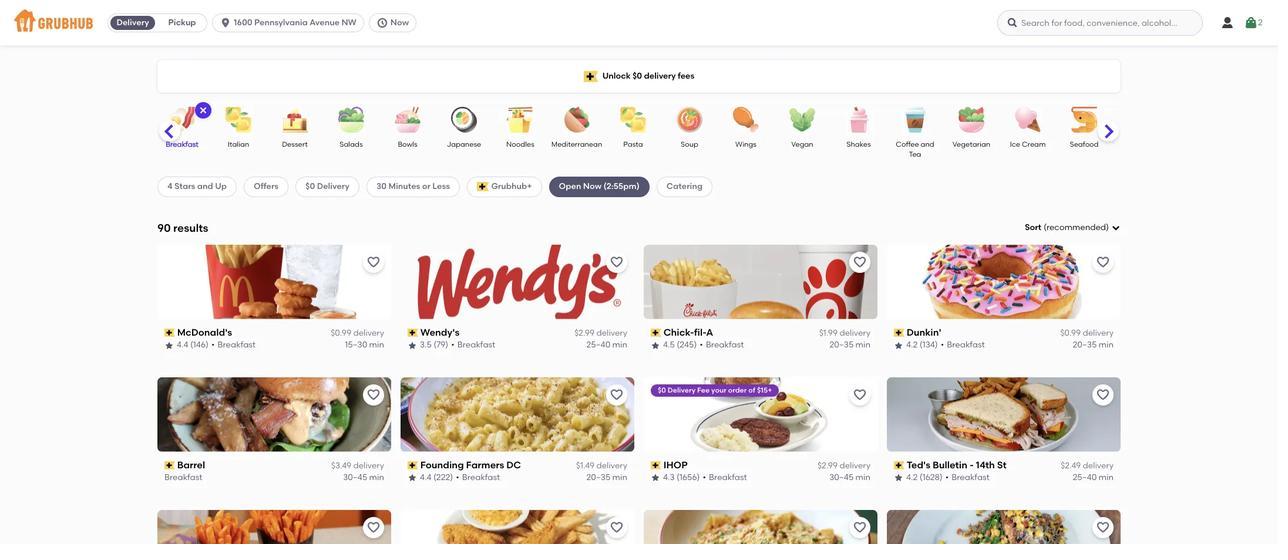 Task type: vqa. For each thing, say whether or not it's contained in the screenshot.
the leftmost Sellers
no



Task type: describe. For each thing, give the bounding box(es) containing it.
3.5
[[420, 340, 432, 350]]

(134)
[[920, 340, 938, 350]]

(1656)
[[677, 473, 700, 483]]

delivery for $0 delivery
[[317, 182, 349, 192]]

30 minutes or less
[[376, 182, 450, 192]]

svg image inside field
[[1111, 223, 1121, 233]]

pasta image
[[613, 107, 654, 133]]

2
[[1258, 18, 1263, 28]]

ice cream image
[[1007, 107, 1048, 133]]

tea
[[909, 151, 921, 159]]

20–35 for chick-fil-a
[[830, 340, 854, 350]]

90 results
[[157, 221, 208, 235]]

open now (2:55pm)
[[559, 182, 640, 192]]

$1.49
[[576, 461, 594, 471]]

$0.99 delivery for mcdonald's
[[331, 328, 384, 338]]

• for dunkin'
[[941, 340, 944, 350]]

$2.49
[[1061, 461, 1081, 471]]

save this restaurant button for wendy's logo
[[606, 252, 627, 273]]

seafood image
[[1064, 107, 1105, 133]]

subscription pass image for dunkin'
[[894, 329, 904, 337]]

star icon image for wendy's
[[408, 341, 417, 350]]

• breakfast for ihop
[[703, 473, 747, 483]]

star icon image for founding farmers dc
[[408, 474, 417, 483]]

add $102.00 to proceed
[[1039, 259, 1134, 269]]

italian
[[228, 140, 249, 149]]

$2.99 for ihop
[[818, 461, 838, 471]]

salads
[[340, 140, 363, 149]]

4.3
[[663, 473, 675, 483]]

ted's bulletin - 14th st
[[907, 460, 1007, 471]]

vegetarian image
[[951, 107, 992, 133]]

-
[[970, 460, 974, 471]]

bowls
[[398, 140, 417, 149]]

and inside coffee and tea
[[921, 140, 934, 149]]

japanese
[[447, 140, 481, 149]]

breakfast for dunkin'
[[947, 340, 985, 350]]

0 horizontal spatial svg image
[[199, 106, 208, 115]]

$102.00
[[1058, 259, 1088, 269]]

$1.99
[[819, 328, 838, 338]]

save this restaurant button for dunkin' logo
[[1092, 252, 1114, 273]]

offers
[[254, 182, 278, 192]]

vegan
[[791, 140, 813, 149]]

)
[[1106, 223, 1109, 233]]

(2:55pm)
[[603, 182, 640, 192]]

1 horizontal spatial $0
[[633, 71, 642, 81]]

3.5 (79)
[[420, 340, 448, 350]]

shakes
[[847, 140, 871, 149]]

• for mcdonald's
[[211, 340, 215, 350]]

star icon image for ted's bulletin - 14th st
[[894, 474, 903, 483]]

vegetarian
[[953, 140, 990, 149]]

90
[[157, 221, 171, 235]]

italian image
[[218, 107, 259, 133]]

min for founding farmers dc
[[612, 473, 627, 483]]

breakfast for wendy's
[[457, 340, 495, 350]]

• for wendy's
[[451, 340, 454, 350]]

subscription pass image for ihop
[[651, 462, 661, 470]]

minutes
[[389, 182, 420, 192]]

taco bell logo image
[[157, 510, 391, 544]]

unlock
[[602, 71, 631, 81]]

14th
[[976, 460, 995, 471]]

$3.49
[[331, 461, 351, 471]]

ice cream
[[1010, 140, 1046, 149]]

add $102.00 to proceed button
[[1008, 253, 1165, 275]]

• breakfast for mcdonald's
[[211, 340, 256, 350]]

25–40 min for ted's bulletin - 14th st
[[1073, 473, 1114, 483]]

15–30
[[345, 340, 367, 350]]

grubhub plus flag logo image for grubhub+
[[477, 182, 489, 192]]

star icon image for chick-fil-a
[[651, 341, 660, 350]]

bowls image
[[387, 107, 428, 133]]

4.5
[[663, 340, 675, 350]]

busboys and poets - 450 k logo image
[[887, 510, 1121, 544]]

$0 for $0 delivery
[[305, 182, 315, 192]]

fil-
[[694, 327, 706, 338]]

stars
[[174, 182, 195, 192]]

save this restaurant button for taco bell logo
[[363, 517, 384, 538]]

coffee
[[896, 140, 919, 149]]

4.4 (146)
[[177, 340, 209, 350]]

breakfast image
[[162, 107, 203, 133]]

save this restaurant image for dunkin'
[[1096, 255, 1110, 269]]

add
[[1039, 259, 1056, 269]]

grubhub plus flag logo image for unlock $0 delivery fees
[[584, 71, 598, 82]]

1 vertical spatial and
[[197, 182, 213, 192]]

of
[[748, 386, 755, 394]]

chick-fil-a logo image
[[644, 245, 877, 319]]

save this restaurant image for taco bell logo
[[366, 521, 381, 535]]

save this restaurant image for barrel
[[366, 388, 381, 402]]

• breakfast for dunkin'
[[941, 340, 985, 350]]

delivery for ihop
[[840, 461, 870, 471]]

breakfast for founding farmers dc
[[462, 473, 500, 483]]

wendy's
[[420, 327, 459, 338]]

founding farmers dc
[[420, 460, 521, 471]]

(79)
[[434, 340, 448, 350]]

$0.99 for dunkin'
[[1060, 328, 1081, 338]]

• for ted's bulletin - 14th st
[[945, 473, 949, 483]]

save this restaurant button for barrel logo
[[363, 385, 384, 406]]

4.2 (134)
[[906, 340, 938, 350]]

4.4 for founding farmers dc
[[420, 473, 431, 483]]

breakfast down breakfast 'image'
[[166, 140, 198, 149]]

dessert
[[282, 140, 308, 149]]

pickup
[[168, 18, 196, 28]]

coffee and tea
[[896, 140, 934, 159]]

your
[[711, 386, 726, 394]]

breakfast for ted's bulletin - 14th st
[[952, 473, 990, 483]]

min for mcdonald's
[[369, 340, 384, 350]]

bagels image
[[1120, 107, 1161, 133]]

20–35 for dunkin'
[[1073, 340, 1097, 350]]

$1.49 delivery
[[576, 461, 627, 471]]

4 stars and up
[[167, 182, 227, 192]]

dessert image
[[274, 107, 315, 133]]

catering
[[667, 182, 702, 192]]

min for barrel
[[369, 473, 384, 483]]

wings
[[735, 140, 756, 149]]

wings image
[[725, 107, 766, 133]]

ice
[[1010, 140, 1020, 149]]

4.4 for mcdonald's
[[177, 340, 188, 350]]

to
[[1090, 259, 1098, 269]]

$3.49 delivery
[[331, 461, 384, 471]]

20–35 for founding farmers dc
[[586, 473, 610, 483]]

save this restaurant button for mcdonald's logo
[[363, 252, 384, 273]]

coffee and tea image
[[894, 107, 936, 133]]

vegan image
[[782, 107, 823, 133]]

$2.99 for wendy's
[[574, 328, 594, 338]]

delivery for dunkin'
[[1083, 328, 1114, 338]]

subscription pass image for wendy's
[[408, 329, 418, 337]]

30–45 min for barrel
[[343, 473, 384, 483]]

save this restaurant button for denny's logo
[[606, 517, 627, 538]]

min for dunkin'
[[1099, 340, 1114, 350]]

subscription pass image for ted's bulletin - 14th st
[[894, 462, 904, 470]]

1600
[[234, 18, 252, 28]]

4.2 (1628)
[[906, 473, 943, 483]]

1600 pennsylvania avenue nw
[[234, 18, 356, 28]]

star icon image for dunkin'
[[894, 341, 903, 350]]

$0 for $0 delivery fee your order of $15+
[[658, 386, 666, 394]]

• for founding farmers dc
[[456, 473, 459, 483]]

25–40 for ted's bulletin - 14th st
[[1073, 473, 1097, 483]]

dc
[[506, 460, 521, 471]]

30–45 for barrel
[[343, 473, 367, 483]]



Task type: locate. For each thing, give the bounding box(es) containing it.
2 button
[[1244, 12, 1263, 33]]

0 horizontal spatial now
[[390, 18, 409, 28]]

founding farmers & distillers logo image
[[644, 510, 877, 544]]

• breakfast right (1656)
[[703, 473, 747, 483]]

grubhub+
[[491, 182, 532, 192]]

0 horizontal spatial $0.99 delivery
[[331, 328, 384, 338]]

delivery down salads
[[317, 182, 349, 192]]

• breakfast
[[211, 340, 256, 350], [451, 340, 495, 350], [700, 340, 744, 350], [941, 340, 985, 350], [456, 473, 500, 483], [703, 473, 747, 483], [945, 473, 990, 483]]

• breakfast for ted's bulletin - 14th st
[[945, 473, 990, 483]]

save this restaurant button for "founding farmers & distillers logo"
[[849, 517, 870, 538]]

(222)
[[433, 473, 453, 483]]

1 vertical spatial 4.4
[[420, 473, 431, 483]]

ted's bulletin - 14th st logo image
[[887, 377, 1121, 452]]

1 horizontal spatial $0.99 delivery
[[1060, 328, 1114, 338]]

ihop logo image
[[644, 377, 877, 452]]

grubhub plus flag logo image left "grubhub+" at the left of the page
[[477, 182, 489, 192]]

• down bulletin
[[945, 473, 949, 483]]

svg image inside 2 button
[[1244, 16, 1258, 30]]

• breakfast down a
[[700, 340, 744, 350]]

2 vertical spatial svg image
[[1111, 223, 1121, 233]]

1 4.2 from the top
[[906, 340, 918, 350]]

save this restaurant image
[[1096, 255, 1110, 269], [366, 388, 381, 402], [610, 388, 624, 402], [853, 388, 867, 402], [1096, 388, 1110, 402], [853, 521, 867, 535]]

japanese image
[[443, 107, 485, 133]]

star icon image for mcdonald's
[[164, 341, 174, 350]]

$0 left fee
[[658, 386, 666, 394]]

20–35 min
[[830, 340, 870, 350], [1073, 340, 1114, 350], [586, 473, 627, 483]]

1 horizontal spatial now
[[583, 182, 601, 192]]

subscription pass image for chick-fil-a
[[651, 329, 661, 337]]

min for ted's bulletin - 14th st
[[1099, 473, 1114, 483]]

• right (222) at the bottom of page
[[456, 473, 459, 483]]

seafood
[[1070, 140, 1099, 149]]

delivery left fee
[[668, 386, 695, 394]]

4.2 down ted's
[[906, 473, 918, 483]]

0 vertical spatial grubhub plus flag logo image
[[584, 71, 598, 82]]

1 30–45 min from the left
[[343, 473, 384, 483]]

2 horizontal spatial 20–35 min
[[1073, 340, 1114, 350]]

breakfast down a
[[706, 340, 744, 350]]

delivery for wendy's
[[596, 328, 627, 338]]

1 vertical spatial $2.99
[[818, 461, 838, 471]]

2 horizontal spatial subscription pass image
[[894, 462, 904, 470]]

save this restaurant image for busboys and poets - 450 k logo
[[1096, 521, 1110, 535]]

svg image right nw
[[376, 17, 388, 29]]

20–35 min for founding farmers dc
[[586, 473, 627, 483]]

2 horizontal spatial delivery
[[668, 386, 695, 394]]

unlock $0 delivery fees
[[602, 71, 694, 81]]

star icon image left the 4.2 (1628)
[[894, 474, 903, 483]]

0 horizontal spatial delivery
[[117, 18, 149, 28]]

delivery left pickup
[[117, 18, 149, 28]]

2 vertical spatial $0
[[658, 386, 666, 394]]

save this restaurant button for busboys and poets - 450 k logo
[[1092, 517, 1114, 538]]

$0 right unlock
[[633, 71, 642, 81]]

save this restaurant image for ted's bulletin - 14th st
[[1096, 388, 1110, 402]]

save this restaurant image for founding farmers dc
[[610, 388, 624, 402]]

save this restaurant image for mcdonald's logo
[[366, 255, 381, 269]]

pennsylvania
[[254, 18, 308, 28]]

1 vertical spatial 4.2
[[906, 473, 918, 483]]

save this restaurant image for denny's logo
[[610, 521, 624, 535]]

subscription pass image left dunkin'
[[894, 329, 904, 337]]

• right (1656)
[[703, 473, 706, 483]]

4.2 left (134)
[[906, 340, 918, 350]]

0 horizontal spatial 4.4
[[177, 340, 188, 350]]

farmers
[[466, 460, 504, 471]]

1 horizontal spatial 25–40
[[1073, 473, 1097, 483]]

save this restaurant image
[[366, 255, 381, 269], [610, 255, 624, 269], [853, 255, 867, 269], [366, 521, 381, 535], [610, 521, 624, 535], [1096, 521, 1110, 535]]

breakfast
[[166, 140, 198, 149], [218, 340, 256, 350], [457, 340, 495, 350], [706, 340, 744, 350], [947, 340, 985, 350], [164, 473, 202, 483], [462, 473, 500, 483], [709, 473, 747, 483], [952, 473, 990, 483]]

2 vertical spatial delivery
[[668, 386, 695, 394]]

1 $0.99 from the left
[[331, 328, 351, 338]]

1 vertical spatial $0
[[305, 182, 315, 192]]

min for wendy's
[[612, 340, 627, 350]]

25–40 for wendy's
[[586, 340, 610, 350]]

star icon image left 4.3
[[651, 474, 660, 483]]

30
[[376, 182, 387, 192]]

2 $0.99 from the left
[[1060, 328, 1081, 338]]

now inside button
[[390, 18, 409, 28]]

0 vertical spatial $2.99 delivery
[[574, 328, 627, 338]]

pasta
[[623, 140, 643, 149]]

results
[[173, 221, 208, 235]]

1 vertical spatial delivery
[[317, 182, 349, 192]]

subscription pass image for barrel
[[164, 462, 175, 470]]

subscription pass image left mcdonald's
[[164, 329, 175, 337]]

and left up
[[197, 182, 213, 192]]

0 vertical spatial delivery
[[117, 18, 149, 28]]

avenue
[[310, 18, 339, 28]]

• for chick-fil-a
[[700, 340, 703, 350]]

0 horizontal spatial and
[[197, 182, 213, 192]]

delivery for ted's bulletin - 14th st
[[1083, 461, 1114, 471]]

sort ( recommended )
[[1025, 223, 1109, 233]]

0 horizontal spatial 20–35
[[586, 473, 610, 483]]

• right (134)
[[941, 340, 944, 350]]

1 horizontal spatial svg image
[[376, 17, 388, 29]]

1 30–45 from the left
[[343, 473, 367, 483]]

$0 delivery
[[305, 182, 349, 192]]

dunkin'
[[907, 327, 941, 338]]

$2.49 delivery
[[1061, 461, 1114, 471]]

0 horizontal spatial 20–35 min
[[586, 473, 627, 483]]

4.4 left the (146)
[[177, 340, 188, 350]]

main navigation navigation
[[0, 0, 1278, 46]]

0 horizontal spatial $0
[[305, 182, 315, 192]]

star icon image for ihop
[[651, 474, 660, 483]]

barrel
[[177, 460, 205, 471]]

0 vertical spatial and
[[921, 140, 934, 149]]

now button
[[369, 14, 421, 32]]

less
[[432, 182, 450, 192]]

svg image inside "now" button
[[376, 17, 388, 29]]

breakfast down mcdonald's
[[218, 340, 256, 350]]

• breakfast right (134)
[[941, 340, 985, 350]]

Search for food, convenience, alcohol... search field
[[997, 10, 1203, 36]]

0 horizontal spatial 25–40
[[586, 340, 610, 350]]

shakes image
[[838, 107, 879, 133]]

1 vertical spatial 25–40 min
[[1073, 473, 1114, 483]]

subscription pass image left chick-
[[651, 329, 661, 337]]

$2.99 delivery for wendy's
[[574, 328, 627, 338]]

• breakfast down mcdonald's
[[211, 340, 256, 350]]

chick-fil-a
[[663, 327, 713, 338]]

1 horizontal spatial $0.99
[[1060, 328, 1081, 338]]

1 horizontal spatial grubhub plus flag logo image
[[584, 71, 598, 82]]

20–35 min for chick-fil-a
[[830, 340, 870, 350]]

and up tea
[[921, 140, 934, 149]]

• breakfast for chick-fil-a
[[700, 340, 744, 350]]

delivery for chick-fil-a
[[840, 328, 870, 338]]

svg image left italian image
[[199, 106, 208, 115]]

2 4.2 from the top
[[906, 473, 918, 483]]

or
[[422, 182, 430, 192]]

0 horizontal spatial subscription pass image
[[164, 329, 175, 337]]

0 vertical spatial svg image
[[376, 17, 388, 29]]

grubhub plus flag logo image
[[584, 71, 598, 82], [477, 182, 489, 192]]

• for ihop
[[703, 473, 706, 483]]

4.2 for dunkin'
[[906, 340, 918, 350]]

• breakfast right '(79)'
[[451, 340, 495, 350]]

2 horizontal spatial 20–35
[[1073, 340, 1097, 350]]

svg image inside 1600 pennsylvania avenue nw button
[[220, 17, 231, 29]]

$1.99 delivery
[[819, 328, 870, 338]]

1 horizontal spatial 20–35 min
[[830, 340, 870, 350]]

1 vertical spatial now
[[583, 182, 601, 192]]

breakfast for chick-fil-a
[[706, 340, 744, 350]]

subscription pass image left founding
[[408, 462, 418, 470]]

wendy's logo image
[[401, 245, 634, 319]]

fees
[[678, 71, 694, 81]]

pickup button
[[157, 14, 207, 32]]

svg image right ) on the right of page
[[1111, 223, 1121, 233]]

delivery for $0 delivery fee your order of $15+
[[668, 386, 695, 394]]

denny's logo image
[[401, 510, 634, 544]]

• right the (146)
[[211, 340, 215, 350]]

soup image
[[669, 107, 710, 133]]

1 vertical spatial grubhub plus flag logo image
[[477, 182, 489, 192]]

0 horizontal spatial $2.99
[[574, 328, 594, 338]]

4.3 (1656)
[[663, 473, 700, 483]]

founding
[[420, 460, 464, 471]]

0 vertical spatial $0
[[633, 71, 642, 81]]

subscription pass image
[[164, 329, 175, 337], [408, 329, 418, 337], [894, 462, 904, 470]]

star icon image left "4.4 (222)"
[[408, 474, 417, 483]]

• right '(79)'
[[451, 340, 454, 350]]

noodles image
[[500, 107, 541, 133]]

save this restaurant button
[[363, 252, 384, 273], [606, 252, 627, 273], [849, 252, 870, 273], [1092, 252, 1114, 273], [363, 385, 384, 406], [606, 385, 627, 406], [849, 385, 870, 406], [1092, 385, 1114, 406], [363, 517, 384, 538], [606, 517, 627, 538], [849, 517, 870, 538], [1092, 517, 1114, 538]]

min
[[369, 340, 384, 350], [612, 340, 627, 350], [856, 340, 870, 350], [1099, 340, 1114, 350], [369, 473, 384, 483], [612, 473, 627, 483], [856, 473, 870, 483], [1099, 473, 1114, 483]]

salads image
[[331, 107, 372, 133]]

$15+
[[757, 386, 772, 394]]

subscription pass image left wendy's
[[408, 329, 418, 337]]

• breakfast down -
[[945, 473, 990, 483]]

breakfast for mcdonald's
[[218, 340, 256, 350]]

2 horizontal spatial $0
[[658, 386, 666, 394]]

ted's
[[907, 460, 930, 471]]

1 horizontal spatial 4.4
[[420, 473, 431, 483]]

$0 delivery fee your order of $15+
[[658, 386, 772, 394]]

breakfast down -
[[952, 473, 990, 483]]

subscription pass image left barrel
[[164, 462, 175, 470]]

now
[[390, 18, 409, 28], [583, 182, 601, 192]]

ihop
[[663, 460, 688, 471]]

fee
[[697, 386, 710, 394]]

30–45 min
[[343, 473, 384, 483], [829, 473, 870, 483]]

grubhub plus flag logo image left unlock
[[584, 71, 598, 82]]

order
[[728, 386, 747, 394]]

delivery for mcdonald's
[[353, 328, 384, 338]]

1 vertical spatial svg image
[[199, 106, 208, 115]]

none field containing sort
[[1025, 222, 1121, 234]]

st
[[997, 460, 1007, 471]]

4
[[167, 182, 172, 192]]

min for chick-fil-a
[[856, 340, 870, 350]]

now right open
[[583, 182, 601, 192]]

1 vertical spatial 25–40
[[1073, 473, 1097, 483]]

0 horizontal spatial $0.99
[[331, 328, 351, 338]]

delivery inside 'button'
[[117, 18, 149, 28]]

• down fil-
[[700, 340, 703, 350]]

subscription pass image for founding farmers dc
[[408, 462, 418, 470]]

founding farmers dc logo image
[[401, 377, 634, 452]]

0 horizontal spatial 30–45 min
[[343, 473, 384, 483]]

30–45 min for ihop
[[829, 473, 870, 483]]

4.4 (222)
[[420, 473, 453, 483]]

breakfast down farmers on the bottom
[[462, 473, 500, 483]]

save this restaurant button for ted's bulletin - 14th st logo
[[1092, 385, 1114, 406]]

(
[[1044, 223, 1047, 233]]

now right nw
[[390, 18, 409, 28]]

delivery
[[644, 71, 676, 81], [353, 328, 384, 338], [596, 328, 627, 338], [840, 328, 870, 338], [1083, 328, 1114, 338], [353, 461, 384, 471], [596, 461, 627, 471], [840, 461, 870, 471], [1083, 461, 1114, 471]]

1 horizontal spatial delivery
[[317, 182, 349, 192]]

$2.99
[[574, 328, 594, 338], [818, 461, 838, 471]]

svg image
[[376, 17, 388, 29], [199, 106, 208, 115], [1111, 223, 1121, 233]]

0 vertical spatial now
[[390, 18, 409, 28]]

delivery for barrel
[[353, 461, 384, 471]]

subscription pass image
[[651, 329, 661, 337], [894, 329, 904, 337], [164, 462, 175, 470], [408, 462, 418, 470], [651, 462, 661, 470]]

noodles
[[506, 140, 534, 149]]

• breakfast down farmers on the bottom
[[456, 473, 500, 483]]

$0
[[633, 71, 642, 81], [305, 182, 315, 192], [658, 386, 666, 394]]

min for ihop
[[856, 473, 870, 483]]

save this restaurant image for wendy's logo
[[610, 255, 624, 269]]

star icon image left "3.5"
[[408, 341, 417, 350]]

subscription pass image left ted's
[[894, 462, 904, 470]]

4.4 left (222) at the bottom of page
[[420, 473, 431, 483]]

star icon image left 4.2 (134)
[[894, 341, 903, 350]]

$2.99 delivery for ihop
[[818, 461, 870, 471]]

chick-
[[663, 327, 694, 338]]

svg image
[[1220, 16, 1235, 30], [1244, 16, 1258, 30], [220, 17, 231, 29], [1007, 17, 1018, 29]]

2 30–45 min from the left
[[829, 473, 870, 483]]

breakfast right (134)
[[947, 340, 985, 350]]

subscription pass image left ihop
[[651, 462, 661, 470]]

breakfast right '(79)'
[[457, 340, 495, 350]]

(245)
[[677, 340, 697, 350]]

breakfast down barrel
[[164, 473, 202, 483]]

0 vertical spatial 4.2
[[906, 340, 918, 350]]

1 horizontal spatial subscription pass image
[[408, 329, 418, 337]]

delivery
[[117, 18, 149, 28], [317, 182, 349, 192], [668, 386, 695, 394]]

soup
[[681, 140, 698, 149]]

mediterranean
[[551, 140, 602, 149]]

4.2
[[906, 340, 918, 350], [906, 473, 918, 483]]

$0.99 delivery
[[331, 328, 384, 338], [1060, 328, 1114, 338]]

mcdonald's logo image
[[157, 245, 391, 319]]

1 vertical spatial $2.99 delivery
[[818, 461, 870, 471]]

15–30 min
[[345, 340, 384, 350]]

0 horizontal spatial 25–40 min
[[586, 340, 627, 350]]

25–40 min
[[586, 340, 627, 350], [1073, 473, 1114, 483]]

star icon image left 4.5
[[651, 341, 660, 350]]

dunkin' logo image
[[887, 245, 1121, 319]]

1 horizontal spatial and
[[921, 140, 934, 149]]

1 horizontal spatial $2.99
[[818, 461, 838, 471]]

proceed
[[1100, 259, 1134, 269]]

20–35
[[830, 340, 854, 350], [1073, 340, 1097, 350], [586, 473, 610, 483]]

breakfast right (1656)
[[709, 473, 747, 483]]

1 horizontal spatial 30–45 min
[[829, 473, 870, 483]]

subscription pass image for mcdonald's
[[164, 329, 175, 337]]

25–40
[[586, 340, 610, 350], [1073, 473, 1097, 483]]

1 $0.99 delivery from the left
[[331, 328, 384, 338]]

None field
[[1025, 222, 1121, 234]]

star icon image
[[164, 341, 174, 350], [408, 341, 417, 350], [651, 341, 660, 350], [894, 341, 903, 350], [408, 474, 417, 483], [651, 474, 660, 483], [894, 474, 903, 483]]

delivery button
[[108, 14, 157, 32]]

1 horizontal spatial 30–45
[[829, 473, 854, 483]]

$0.99 delivery for dunkin'
[[1060, 328, 1114, 338]]

0 vertical spatial 25–40
[[586, 340, 610, 350]]

cream
[[1022, 140, 1046, 149]]

1 horizontal spatial $2.99 delivery
[[818, 461, 870, 471]]

2 30–45 from the left
[[829, 473, 854, 483]]

20–35 min for dunkin'
[[1073, 340, 1114, 350]]

up
[[215, 182, 227, 192]]

0 vertical spatial 4.4
[[177, 340, 188, 350]]

save this restaurant button for founding farmers dc logo
[[606, 385, 627, 406]]

0 vertical spatial 25–40 min
[[586, 340, 627, 350]]

save this restaurant image for chick-fil-a logo
[[853, 255, 867, 269]]

1 horizontal spatial 20–35
[[830, 340, 854, 350]]

25–40 min for wendy's
[[586, 340, 627, 350]]

(146)
[[190, 340, 209, 350]]

a
[[706, 327, 713, 338]]

(1628)
[[920, 473, 943, 483]]

4.4
[[177, 340, 188, 350], [420, 473, 431, 483]]

2 $0.99 delivery from the left
[[1060, 328, 1114, 338]]

open
[[559, 182, 581, 192]]

0 horizontal spatial grubhub plus flag logo image
[[477, 182, 489, 192]]

30–45 for ihop
[[829, 473, 854, 483]]

0 vertical spatial $2.99
[[574, 328, 594, 338]]

star icon image left 4.4 (146)
[[164, 341, 174, 350]]

breakfast for ihop
[[709, 473, 747, 483]]

bulletin
[[933, 460, 967, 471]]

•
[[211, 340, 215, 350], [451, 340, 454, 350], [700, 340, 703, 350], [941, 340, 944, 350], [456, 473, 459, 483], [703, 473, 706, 483], [945, 473, 949, 483]]

sort
[[1025, 223, 1041, 233]]

save this restaurant button for chick-fil-a logo
[[849, 252, 870, 273]]

delivery for founding farmers dc
[[596, 461, 627, 471]]

• breakfast for founding farmers dc
[[456, 473, 500, 483]]

$0 right offers
[[305, 182, 315, 192]]

mediterranean image
[[556, 107, 597, 133]]

2 horizontal spatial svg image
[[1111, 223, 1121, 233]]

recommended
[[1047, 223, 1106, 233]]

mcdonald's
[[177, 327, 232, 338]]

1 horizontal spatial 25–40 min
[[1073, 473, 1114, 483]]

4.2 for ted's bulletin - 14th st
[[906, 473, 918, 483]]

0 horizontal spatial $2.99 delivery
[[574, 328, 627, 338]]

$0.99 for mcdonald's
[[331, 328, 351, 338]]

barrel logo image
[[157, 377, 391, 452]]

0 horizontal spatial 30–45
[[343, 473, 367, 483]]

• breakfast for wendy's
[[451, 340, 495, 350]]



